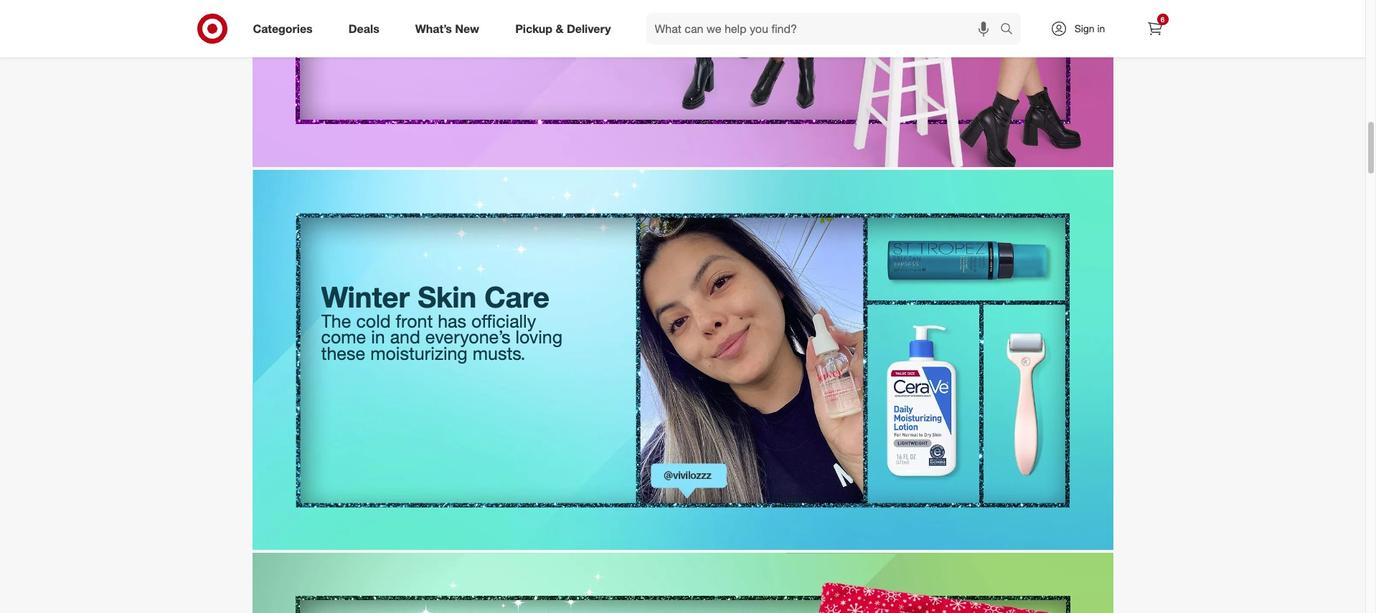 Task type: locate. For each thing, give the bounding box(es) containing it.
deals
[[349, 21, 379, 36]]

pickup & delivery link
[[503, 13, 629, 44]]

1 vertical spatial in
[[371, 326, 385, 348]]

&
[[556, 21, 564, 36]]

pickup
[[515, 21, 553, 36]]

officially
[[471, 310, 536, 332]]

winter
[[321, 280, 410, 314]]

What can we help you find? suggestions appear below search field
[[646, 13, 1003, 44]]

what's new
[[415, 21, 479, 36]]

front
[[396, 310, 433, 332]]

in left and
[[371, 326, 385, 348]]

1 horizontal spatial in
[[1097, 22, 1105, 34]]

come
[[321, 326, 366, 348]]

musts.
[[473, 342, 526, 364]]

delivery
[[567, 21, 611, 36]]

in right 'sign'
[[1097, 22, 1105, 34]]

0 horizontal spatial in
[[371, 326, 385, 348]]

skin
[[418, 280, 477, 314]]

what's
[[415, 21, 452, 36]]

in inside winter skin care the cold front has officially come in and everyone's loving these moisturizing musts.
[[371, 326, 385, 348]]

everyone's
[[425, 326, 511, 348]]

sign in link
[[1038, 13, 1128, 44]]

6
[[1161, 15, 1165, 24]]

moisturizing
[[370, 342, 468, 364]]

new
[[455, 21, 479, 36]]

in
[[1097, 22, 1105, 34], [371, 326, 385, 348]]



Task type: vqa. For each thing, say whether or not it's contained in the screenshot.
oils
no



Task type: describe. For each thing, give the bounding box(es) containing it.
search button
[[993, 13, 1028, 47]]

pickup & delivery
[[515, 21, 611, 36]]

loving
[[515, 326, 563, 348]]

has
[[438, 310, 466, 332]]

care
[[485, 280, 550, 314]]

16"x16" reversible 'happy holidays' gingerbread men to polka dot square christmas throw pillow pink/red - wondershop™, queen christmas flannel sheet set snowflake print - wondershop™, plaid plush knit christmas throw blanket green/black/red - wondershop™, women's holiday merry & bright scuff slippers - wondershop™ red s, 3.5" unscented bubble sculpture candle cool melon 12oz - opalhouse™, shaped christmas tree novelty throw pillow - wondershop™, queen christmas flannel sheet set grid print - wondershop™, great bay home cotton printed flannel sheet set (twin, outdoor festive dogs), 2pk standard christmas pillowcase set snowflakes and stripes - wondershop™, plaid plush christmas throw blanket green/white - wondershop™, holiday plush christmas throw blanket white - wondershop™, women's holiday kinda naughty kinda nice scuff slippers - wondershop™ cream s, shaped cat with fair isle sweater novelty christmas throw pillow - wondershop™, shaped dog with christmas sweater novelty throw pillow - wondershop™, 16.5"x14" reversible gingerbread house to polka dot christmas novelty plush pillow brown/blue - wondershop™, shaped santa novelty christmas throw pillow red - wondershop™, shaped santa novelty christmas throw pillow white - wondershop™ image
[[252, 553, 1113, 614]]

sign in
[[1075, 22, 1105, 34]]

winter skin care the cold front has officially come in and everyone's loving these moisturizing musts.
[[321, 280, 576, 364]]

0 vertical spatial in
[[1097, 22, 1105, 34]]

6 link
[[1139, 13, 1171, 44]]

categories
[[253, 21, 313, 36]]

sign
[[1075, 22, 1095, 34]]

categories link
[[241, 13, 331, 44]]

these
[[321, 342, 365, 364]]

search
[[993, 23, 1028, 37]]

and
[[390, 326, 420, 348]]

cold
[[356, 310, 391, 332]]

women's long sleeve bodycon mini sweater dress - wild fable™ black xxs, women's long sleeve bodycon mini sweater dress - wild fable™ red xxl, women's turtleneck long sleeve cozy sweater dress - a new day™ cream m, women's turtleneck long sleeve cozy sweater dress - a new day™ cream 4x, women's long sleeve mini sweater dress - wild fable™ off-white xxl, women's long sleeve mini sweater dress - wild fable™ off-white m, women's long sleeve sweater dress - a new day™ gray s image
[[252, 0, 1113, 167]]

ferver fermented hyaluronic acid face serum - 1 fl oz, st. tropez self tan express bronzing mousse - 6.7 fl oz - ulta beauty, st. tropez self tan express starter kit - 1.69oz/2pc - ulta beauty, cerave daily face and body moisturizing lotion for normal to dry skin - fragrance free - 16 fl oz, sonia kashuk™ facial ice roller, beauty by earth ice roller for face and puffy eyes, pacifica chill baby ice globes - 1 fl oz, truskin hyaluronic acid serum for face - 1 fl oz, truskin vitamin c anti-aging with hyaluronic acid face serum - 1 fl oz, truskin retinol serum for face - 1 fl oz image
[[252, 170, 1113, 550]]

what's new link
[[403, 13, 497, 44]]

the
[[321, 310, 351, 332]]

deals link
[[336, 13, 397, 44]]



